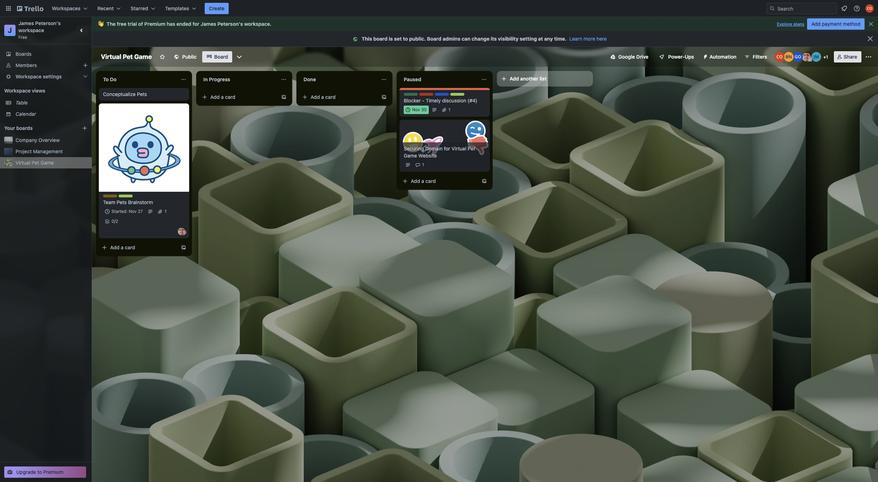 Task type: vqa. For each thing, say whether or not it's contained in the screenshot.
the topmost the Virtual Pet Game
yes



Task type: locate. For each thing, give the bounding box(es) containing it.
add board image
[[82, 125, 88, 131]]

for right domain
[[444, 146, 451, 152]]

method
[[844, 21, 861, 27]]

virtual down project
[[16, 160, 30, 166]]

learn more here link
[[567, 36, 607, 42]]

board left customize views icon
[[214, 54, 228, 60]]

add left the another
[[510, 76, 519, 82]]

1 horizontal spatial create from template… image
[[281, 94, 287, 100]]

game down management
[[41, 160, 54, 166]]

upgrade
[[16, 469, 36, 475]]

0 horizontal spatial pet
[[32, 160, 39, 166]]

star or unstar board image
[[160, 54, 165, 60]]

1 vertical spatial workspace
[[18, 27, 44, 33]]

peterson's down back to home "image"
[[35, 20, 61, 26]]

add a card button down 2
[[99, 242, 178, 253]]

0 horizontal spatial virtual pet game
[[16, 160, 54, 166]]

goal
[[404, 93, 413, 98]]

game left 'star or unstar board' icon
[[134, 53, 152, 60]]

1 horizontal spatial to
[[403, 36, 408, 42]]

pet down project management
[[32, 160, 39, 166]]

christina overa (christinaovera) image left "gary orlando (garyorlando)" image
[[775, 52, 785, 62]]

j
[[8, 26, 12, 34]]

0 vertical spatial create from template… image
[[281, 94, 287, 100]]

0 vertical spatial workspace
[[16, 73, 42, 79]]

workspace settings
[[16, 73, 62, 79]]

create button
[[205, 3, 229, 14]]

timely
[[426, 97, 441, 103]]

recent button
[[93, 3, 125, 14]]

automation
[[710, 54, 737, 60]]

game down securing
[[404, 153, 417, 159]]

0 horizontal spatial sm image
[[352, 36, 362, 43]]

conceptualize
[[103, 91, 136, 97]]

your
[[4, 125, 15, 131]]

+
[[824, 54, 827, 60]]

board
[[374, 36, 388, 42]]

brainstorm
[[128, 199, 153, 205]]

explore plans button
[[777, 20, 805, 29]]

calendar
[[16, 111, 36, 117]]

customize views image
[[236, 53, 243, 60]]

add inside button
[[510, 76, 519, 82]]

1 horizontal spatial james
[[201, 21, 216, 27]]

0 vertical spatial premium
[[144, 21, 166, 27]]

1 horizontal spatial peterson's
[[218, 21, 243, 27]]

2
[[116, 219, 118, 224]]

0 vertical spatial for
[[193, 21, 199, 27]]

done
[[304, 76, 316, 82]]

1 horizontal spatial for
[[444, 146, 451, 152]]

0 vertical spatial pets
[[137, 91, 147, 97]]

virtual inside securing domain for virtual pet game website
[[452, 146, 467, 152]]

pet down laugh image
[[468, 146, 476, 152]]

securing domain for virtual pet game website
[[404, 146, 476, 159]]

public button
[[170, 51, 201, 63]]

add a card button down done text box
[[299, 91, 379, 103]]

1 vertical spatial board
[[214, 54, 228, 60]]

team left task
[[119, 195, 130, 200]]

0 horizontal spatial workspace
[[18, 27, 44, 33]]

pet
[[123, 53, 133, 60], [468, 146, 476, 152], [32, 160, 39, 166]]

search image
[[770, 6, 776, 11]]

1 horizontal spatial team
[[119, 195, 130, 200]]

premium right of
[[144, 21, 166, 27]]

0 vertical spatial game
[[134, 53, 152, 60]]

workspace
[[16, 73, 42, 79], [4, 88, 31, 94]]

at
[[539, 36, 543, 42]]

to right "set"
[[403, 36, 408, 42]]

workspace up table
[[4, 88, 31, 94]]

add for add a card button underneath in progress text field
[[210, 94, 220, 100]]

virtual inside virtual pet game link
[[16, 160, 30, 166]]

here
[[597, 36, 607, 42]]

0 vertical spatial sm image
[[352, 36, 362, 43]]

ben nelson (bennelson96) image
[[784, 52, 794, 62]]

for inside securing domain for virtual pet game website
[[444, 146, 451, 152]]

workspace inside workspace settings 'popup button'
[[16, 73, 42, 79]]

add down done
[[311, 94, 320, 100]]

2 horizontal spatial virtual
[[452, 146, 467, 152]]

1
[[827, 54, 829, 60], [449, 107, 451, 112], [422, 162, 424, 167], [165, 209, 167, 214]]

add left payment
[[812, 21, 821, 27]]

Nov 30 checkbox
[[404, 106, 429, 114]]

2 horizontal spatial pet
[[468, 146, 476, 152]]

1 vertical spatial to
[[37, 469, 42, 475]]

add down the website
[[411, 178, 420, 184]]

filters button
[[743, 51, 770, 63]]

1 horizontal spatial christina overa (christinaovera) image
[[866, 4, 874, 13]]

add a card for to do
[[110, 244, 135, 250]]

color: green, title: "goal" element
[[404, 93, 418, 98]]

1 horizontal spatial nov
[[413, 107, 420, 112]]

0 horizontal spatial for
[[193, 21, 199, 27]]

show menu image
[[866, 53, 873, 60]]

started: nov 27
[[112, 209, 143, 214]]

virtual pet game down project management
[[16, 160, 54, 166]]

nov left 30
[[413, 107, 420, 112]]

project management
[[16, 148, 63, 154]]

0 horizontal spatial create from template… image
[[181, 245, 186, 250]]

0 horizontal spatial game
[[41, 160, 54, 166]]

1 horizontal spatial virtual
[[101, 53, 121, 60]]

wave image
[[97, 21, 104, 27]]

blocker
[[420, 93, 435, 98], [404, 97, 421, 103]]

primary element
[[0, 0, 879, 17]]

0 horizontal spatial pets
[[117, 199, 127, 205]]

trial
[[128, 21, 137, 27]]

create from template… image for to do
[[181, 245, 186, 250]]

to right upgrade
[[37, 469, 42, 475]]

sm image right ups on the top right of page
[[700, 51, 710, 61]]

2 vertical spatial create from template… image
[[181, 245, 186, 250]]

1 down blocker - timely discussion (#4) link
[[449, 107, 451, 112]]

premium right upgrade
[[43, 469, 63, 475]]

conceptualize pets link
[[103, 91, 185, 98]]

to do
[[103, 76, 117, 82]]

christina overa (christinaovera) image
[[866, 4, 874, 13], [775, 52, 785, 62]]

pets down to do text field
[[137, 91, 147, 97]]

1 horizontal spatial game
[[134, 53, 152, 60]]

1 vertical spatial create from template… image
[[482, 178, 487, 184]]

workspace navigation collapse icon image
[[77, 25, 87, 35]]

automation button
[[700, 51, 741, 63]]

team down color: yellow, title: none image
[[103, 199, 115, 205]]

another
[[521, 76, 539, 82]]

0 horizontal spatial peterson's
[[35, 20, 61, 26]]

a
[[221, 94, 224, 100], [321, 94, 324, 100], [422, 178, 424, 184], [121, 244, 124, 250]]

1 horizontal spatial sm image
[[700, 51, 710, 61]]

virtual down laugh image
[[452, 146, 467, 152]]

sm image
[[352, 36, 362, 43], [700, 51, 710, 61]]

1 vertical spatial christina overa (christinaovera) image
[[775, 52, 785, 62]]

virtual pet game up to do text field
[[101, 53, 152, 60]]

team pets brainstorm link
[[103, 199, 185, 206]]

pet up to do text field
[[123, 53, 133, 60]]

banner
[[92, 17, 879, 31]]

0 horizontal spatial premium
[[43, 469, 63, 475]]

1 horizontal spatial workspace
[[244, 21, 270, 27]]

workspace inside james peterson's workspace free
[[18, 27, 44, 33]]

virtual inside board name text box
[[101, 53, 121, 60]]

peterson's down "create" button
[[218, 21, 243, 27]]

power-
[[669, 54, 685, 60]]

christina overa (christinaovera) image right "open information menu" image
[[866, 4, 874, 13]]

0 vertical spatial virtual pet game
[[101, 53, 152, 60]]

0 vertical spatial pet
[[123, 53, 133, 60]]

peterson's
[[35, 20, 61, 26], [218, 21, 243, 27]]

0 horizontal spatial james
[[18, 20, 34, 26]]

1 horizontal spatial pets
[[137, 91, 147, 97]]

1 vertical spatial pet
[[468, 146, 476, 152]]

card
[[225, 94, 236, 100], [325, 94, 336, 100], [426, 178, 436, 184], [125, 244, 135, 250]]

securing domain for virtual pet game website link
[[404, 145, 486, 159]]

1 vertical spatial sm image
[[700, 51, 710, 61]]

can
[[462, 36, 471, 42]]

1 vertical spatial premium
[[43, 469, 63, 475]]

list
[[540, 76, 547, 82]]

back to home image
[[17, 3, 43, 14]]

sm image inside automation button
[[700, 51, 710, 61]]

1 vertical spatial game
[[404, 153, 417, 159]]

2 vertical spatial pet
[[32, 160, 39, 166]]

0 vertical spatial nov
[[413, 107, 420, 112]]

boards link
[[0, 48, 92, 60]]

learn
[[570, 36, 583, 42]]

team
[[119, 195, 130, 200], [103, 199, 115, 205]]

nov 30
[[413, 107, 427, 112]]

conceptualize pets
[[103, 91, 147, 97]]

laugh image
[[463, 118, 488, 144]]

sm image left board
[[352, 36, 362, 43]]

add inside button
[[812, 21, 821, 27]]

game
[[134, 53, 152, 60], [404, 153, 417, 159], [41, 160, 54, 166]]

Search field
[[776, 3, 837, 14]]

2 vertical spatial virtual
[[16, 160, 30, 166]]

add for add another list button
[[510, 76, 519, 82]]

add a card button
[[199, 91, 278, 103], [299, 91, 379, 103], [400, 176, 479, 187], [99, 242, 178, 253]]

task
[[131, 195, 140, 200]]

0 horizontal spatial nov
[[129, 209, 137, 214]]

1 vertical spatial nov
[[129, 209, 137, 214]]

workspace down members
[[16, 73, 42, 79]]

upgrade to premium link
[[4, 467, 86, 478]]

0 horizontal spatial virtual
[[16, 160, 30, 166]]

add
[[812, 21, 821, 27], [510, 76, 519, 82], [210, 94, 220, 100], [311, 94, 320, 100], [411, 178, 420, 184], [110, 244, 120, 250]]

free
[[117, 21, 126, 27]]

workspace settings button
[[0, 71, 92, 82]]

add a card down done
[[311, 94, 336, 100]]

0 notifications image
[[841, 4, 849, 13]]

add a card down the website
[[411, 178, 436, 184]]

nov left 27 at the top of the page
[[129, 209, 137, 214]]

color: red, title: "blocker" element
[[420, 93, 435, 98]]

1 horizontal spatial board
[[427, 36, 442, 42]]

1 horizontal spatial pet
[[123, 53, 133, 60]]

add for add a card button for done
[[311, 94, 320, 100]]

do
[[110, 76, 117, 82]]

setting
[[520, 36, 537, 42]]

2 horizontal spatial create from template… image
[[482, 178, 487, 184]]

james up free
[[18, 20, 34, 26]]

add a card button down the website
[[400, 176, 479, 187]]

in
[[203, 76, 208, 82]]

create from template… image
[[281, 94, 287, 100], [482, 178, 487, 184], [181, 245, 186, 250]]

sm image for automation
[[700, 51, 710, 61]]

this
[[362, 36, 372, 42]]

james down "create" button
[[201, 21, 216, 27]]

to
[[103, 76, 109, 82]]

upgrade to premium
[[16, 469, 63, 475]]

for right "ended"
[[193, 21, 199, 27]]

any
[[545, 36, 553, 42]]

pets up started: on the top left of page
[[117, 199, 127, 205]]

1 vertical spatial workspace
[[4, 88, 31, 94]]

1 vertical spatial virtual
[[452, 146, 467, 152]]

1 vertical spatial for
[[444, 146, 451, 152]]

blocker left fyi
[[420, 93, 435, 98]]

blocker up nov 30 option
[[404, 97, 421, 103]]

table
[[16, 100, 28, 106]]

share button
[[834, 51, 862, 63]]

settings
[[43, 73, 62, 79]]

virtual up to do
[[101, 53, 121, 60]]

0 horizontal spatial team
[[103, 199, 115, 205]]

color: bold lime, title: none image
[[451, 93, 465, 96]]

board right public.
[[427, 36, 442, 42]]

premium
[[144, 21, 166, 27], [43, 469, 63, 475]]

To Do text field
[[99, 74, 177, 85]]

add a card for paused
[[411, 178, 436, 184]]

time.
[[555, 36, 567, 42]]

pet inside securing domain for virtual pet game website
[[468, 146, 476, 152]]

1 horizontal spatial virtual pet game
[[101, 53, 152, 60]]

add down 0 / 2
[[110, 244, 120, 250]]

add a card down 2
[[110, 244, 135, 250]]

2 horizontal spatial game
[[404, 153, 417, 159]]

0 vertical spatial virtual
[[101, 53, 121, 60]]

james
[[18, 20, 34, 26], [201, 21, 216, 27]]

add another list
[[510, 76, 547, 82]]

add down in progress
[[210, 94, 220, 100]]

1 vertical spatial pets
[[117, 199, 127, 205]]



Task type: describe. For each thing, give the bounding box(es) containing it.
website
[[419, 153, 437, 159]]

color: blue, title: "fyi" element
[[435, 93, 449, 98]]

1 down team pets brainstorm link
[[165, 209, 167, 214]]

workspaces
[[52, 5, 81, 11]]

power-ups button
[[655, 51, 699, 63]]

drive
[[637, 54, 649, 60]]

your boards with 3 items element
[[4, 124, 71, 132]]

company overview
[[16, 137, 60, 143]]

members
[[16, 62, 37, 68]]

+ 1
[[824, 54, 829, 60]]

open information menu image
[[854, 5, 861, 12]]

james peterson's workspace free
[[18, 20, 62, 40]]

members link
[[0, 60, 92, 71]]

team task
[[119, 195, 140, 200]]

0 / 2
[[112, 219, 118, 224]]

james peterson's workspace link
[[18, 20, 62, 33]]

change
[[472, 36, 490, 42]]

blocker for blocker fyi
[[420, 93, 435, 98]]

boards
[[16, 51, 32, 57]]

a for to do
[[121, 244, 124, 250]]

james peterson (jamespeterson93) image
[[803, 52, 813, 62]]

gary orlando (garyorlando) image
[[793, 52, 803, 62]]

Board name text field
[[97, 51, 156, 63]]

add another list button
[[497, 71, 593, 87]]

In Progress text field
[[199, 74, 277, 85]]

virtual pet game link
[[16, 159, 88, 166]]

add a card button for done
[[299, 91, 379, 103]]

ended
[[177, 21, 191, 27]]

boards
[[16, 125, 33, 131]]

0 vertical spatial to
[[403, 36, 408, 42]]

0 horizontal spatial christina overa (christinaovera) image
[[775, 52, 785, 62]]

explore
[[777, 22, 793, 27]]

2 vertical spatial game
[[41, 160, 54, 166]]

power-ups
[[669, 54, 695, 60]]

domain
[[426, 146, 443, 152]]

game inside securing domain for virtual pet game website
[[404, 153, 417, 159]]

board link
[[202, 51, 232, 63]]

workspace for workspace views
[[4, 88, 31, 94]]

your boards
[[4, 125, 33, 131]]

pets for conceptualize
[[137, 91, 147, 97]]

filters
[[753, 54, 768, 60]]

banner containing 👋
[[92, 17, 879, 31]]

0 horizontal spatial board
[[214, 54, 228, 60]]

jeremy miller (jeremymiller198) image
[[812, 52, 822, 62]]

add for paused add a card button
[[411, 178, 420, 184]]

free
[[18, 35, 27, 40]]

this board is set to public. board admins can change its visibility setting at any time. learn more here
[[362, 36, 607, 42]]

add a card button down in progress text field
[[199, 91, 278, 103]]

visibility
[[498, 36, 519, 42]]

color: bold lime, title: "team task" element
[[119, 195, 140, 200]]

templates
[[165, 5, 189, 11]]

google drive icon image
[[611, 54, 616, 59]]

started:
[[112, 209, 128, 214]]

card for to do
[[125, 244, 135, 250]]

0 vertical spatial christina overa (christinaovera) image
[[866, 4, 874, 13]]

0 horizontal spatial to
[[37, 469, 42, 475]]

30
[[422, 107, 427, 112]]

table link
[[16, 99, 88, 106]]

a for done
[[321, 94, 324, 100]]

add for add a card button associated with to do
[[110, 244, 120, 250]]

add payment method
[[812, 21, 861, 27]]

securing
[[404, 146, 424, 152]]

add a card button for to do
[[99, 242, 178, 253]]

overview
[[38, 137, 60, 143]]

create from template… image for paused
[[482, 178, 487, 184]]

public
[[182, 54, 197, 60]]

game inside board name text box
[[134, 53, 152, 60]]

-
[[422, 97, 425, 103]]

pet inside board name text box
[[123, 53, 133, 60]]

Paused text field
[[400, 74, 477, 85]]

its
[[491, 36, 497, 42]]

0 vertical spatial workspace
[[244, 21, 270, 27]]

nov inside option
[[413, 107, 420, 112]]

card for paused
[[426, 178, 436, 184]]

peterson's inside james peterson's workspace free
[[35, 20, 61, 26]]

add a card for done
[[311, 94, 336, 100]]

paused
[[404, 76, 422, 82]]

1 right jeremy miller (jeremymiller198) icon
[[827, 54, 829, 60]]

progress
[[209, 76, 230, 82]]

virtual pet game inside board name text box
[[101, 53, 152, 60]]

1 down the website
[[422, 162, 424, 167]]

pets for team
[[117, 199, 127, 205]]

blocker - timely discussion (#4)
[[404, 97, 478, 103]]

card for done
[[325, 94, 336, 100]]

management
[[33, 148, 63, 154]]

james peterson (jamespeterson93) image
[[178, 227, 186, 236]]

this member is an admin of this board. image
[[809, 59, 812, 62]]

team for team pets brainstorm
[[103, 199, 115, 205]]

views
[[32, 88, 45, 94]]

workspaces button
[[48, 3, 92, 14]]

calendar link
[[16, 111, 88, 118]]

sm image for this board is set to public. board admins can change its visibility setting at any time.
[[352, 36, 362, 43]]

set
[[394, 36, 402, 42]]

1 horizontal spatial premium
[[144, 21, 166, 27]]

add a card down the progress
[[210, 94, 236, 100]]

/
[[114, 219, 116, 224]]

payment
[[822, 21, 842, 27]]

share
[[844, 54, 858, 60]]

team pets brainstorm
[[103, 199, 153, 205]]

in progress
[[203, 76, 230, 82]]

workspace for workspace settings
[[16, 73, 42, 79]]

add a card button for paused
[[400, 176, 479, 187]]

0 vertical spatial board
[[427, 36, 442, 42]]

discussion
[[442, 97, 467, 103]]

1 vertical spatial virtual pet game
[[16, 160, 54, 166]]

more
[[584, 36, 596, 42]]

admins
[[443, 36, 461, 42]]

create
[[209, 5, 225, 11]]

j link
[[4, 25, 16, 36]]

google
[[619, 54, 635, 60]]

color: yellow, title: none image
[[103, 195, 117, 197]]

create from template… image
[[381, 94, 387, 100]]

add payment method button
[[808, 18, 865, 30]]

👋 the free trial of premium has ended for james peterson's workspace .
[[97, 21, 272, 27]]

workspace views
[[4, 88, 45, 94]]

team for team task
[[119, 195, 130, 200]]

27
[[138, 209, 143, 214]]

james inside james peterson's workspace free
[[18, 20, 34, 26]]

plans
[[794, 22, 805, 27]]

recent
[[97, 5, 114, 11]]

a for paused
[[422, 178, 424, 184]]

google drive button
[[607, 51, 653, 63]]

the
[[107, 21, 116, 27]]

blocker for blocker - timely discussion (#4)
[[404, 97, 421, 103]]

Done text field
[[299, 74, 377, 85]]

public.
[[409, 36, 426, 42]]

company overview link
[[16, 137, 88, 144]]

👋
[[97, 21, 104, 27]]



